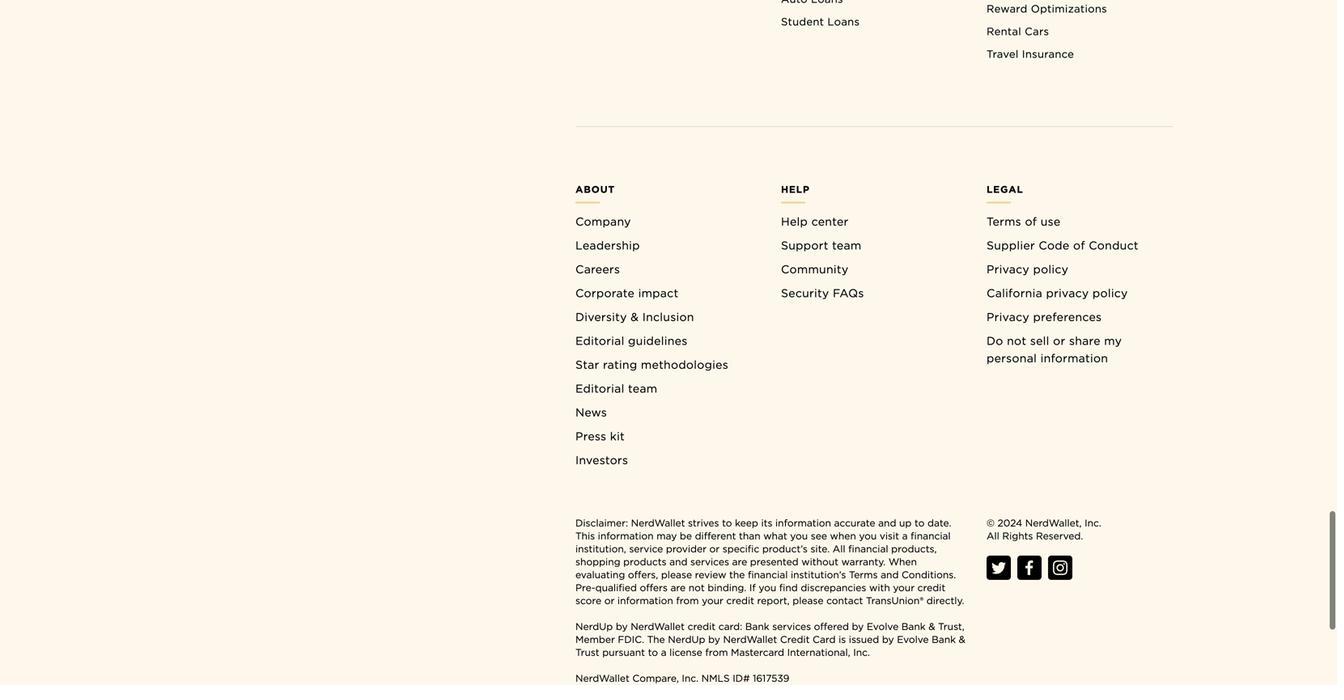 Task type: vqa. For each thing, say whether or not it's contained in the screenshot.
4.5
no



Task type: describe. For each thing, give the bounding box(es) containing it.
international,
[[787, 647, 850, 659]]

all inside nerdwallet strives to keep its information accurate and up to date. this information may be different than what you see when you visit a financial institution, service provider or specific product's site. all financial products, shopping products and services are presented without warranty. when evaluating offers, please review the financial institution's terms and conditions. pre-qualified offers are not binding. if you find discrepancies with your credit score or information from your credit report, please contact transunion® directly.
[[833, 544, 846, 555]]

from inside the nerdup by nerdwallet credit card: bank services offered by evolve bank & trust, member fdic. the nerdup by nerdwallet credit card is issued by evolve bank & trust pursuant to a license from mastercard international, inc.
[[705, 647, 728, 659]]

presented
[[750, 557, 799, 568]]

member
[[576, 634, 615, 646]]

keep
[[735, 518, 758, 530]]

careers link
[[567, 263, 628, 276]]

1 horizontal spatial policy
[[1093, 286, 1128, 300]]

offered
[[814, 621, 849, 633]]

2 horizontal spatial credit
[[918, 583, 946, 594]]

0 horizontal spatial please
[[661, 570, 692, 581]]

editorial team
[[576, 382, 658, 396]]

find
[[779, 583, 798, 594]]

reserved.
[[1036, 531, 1083, 542]]

share
[[1069, 334, 1101, 348]]

provider
[[666, 544, 707, 555]]

privacy preferences
[[987, 310, 1102, 324]]

support team link
[[773, 239, 870, 252]]

0 vertical spatial and
[[878, 518, 896, 530]]

card
[[813, 634, 836, 646]]

issued
[[849, 634, 879, 646]]

the
[[729, 570, 745, 581]]

inc. inside the nerdup by nerdwallet credit card: bank services offered by evolve bank & trust, member fdic. the nerdup by nerdwallet credit card is issued by evolve bank & trust pursuant to a license from mastercard international, inc.
[[853, 647, 870, 659]]

conditions.
[[902, 570, 956, 581]]

its
[[761, 518, 773, 530]]

1 horizontal spatial to
[[722, 518, 732, 530]]

0 horizontal spatial policy
[[1033, 263, 1069, 276]]

cars
[[1025, 25, 1049, 38]]

trust,
[[938, 621, 965, 633]]

my
[[1104, 334, 1122, 348]]

2 vertical spatial inc.
[[682, 673, 699, 685]]

reward
[[987, 3, 1028, 15]]

personal
[[987, 352, 1037, 365]]

products
[[623, 557, 667, 568]]

mastercard
[[731, 647, 784, 659]]

reward optimizations
[[987, 3, 1107, 15]]

1 vertical spatial are
[[671, 583, 686, 594]]

community
[[781, 263, 849, 276]]

id#
[[733, 673, 750, 685]]

conduct
[[1089, 239, 1139, 252]]

than
[[739, 531, 761, 542]]

use
[[1041, 215, 1061, 229]]

0 horizontal spatial you
[[759, 583, 776, 594]]

supplier code of conduct link
[[979, 239, 1147, 252]]

pre-
[[576, 583, 595, 594]]

travel insurance
[[987, 48, 1074, 60]]

supplier code of conduct
[[987, 239, 1139, 252]]

1 horizontal spatial bank
[[902, 621, 926, 633]]

with
[[869, 583, 890, 594]]

©
[[987, 518, 995, 530]]

press kit
[[576, 430, 625, 444]]

nerdup by nerdwallet credit card: bank services offered by evolve bank & trust, member fdic. the nerdup by nerdwallet credit card is issued by evolve bank & trust pursuant to a license from mastercard international, inc.
[[576, 621, 966, 659]]

travel
[[987, 48, 1019, 60]]

specific
[[723, 544, 759, 555]]

support team
[[781, 239, 862, 252]]

score
[[576, 596, 602, 607]]

privacy policy link
[[979, 263, 1077, 276]]

qualified
[[595, 583, 637, 594]]

discrepancies
[[801, 583, 866, 594]]

2 horizontal spatial to
[[915, 518, 925, 530]]

1 vertical spatial nerdup
[[668, 634, 705, 646]]

when
[[830, 531, 856, 542]]

privacy
[[1046, 286, 1089, 300]]

2 horizontal spatial you
[[859, 531, 877, 542]]

offers,
[[628, 570, 658, 581]]

visit
[[880, 531, 899, 542]]

2 vertical spatial or
[[604, 596, 615, 607]]

nmls
[[702, 673, 730, 685]]

0 horizontal spatial of
[[1025, 215, 1037, 229]]

a inside nerdwallet strives to keep its information accurate and up to date. this information may be different than what you see when you visit a financial institution, service provider or specific product's site. all financial products, shopping products and services are presented without warranty. when evaluating offers, please review the financial institution's terms and conditions. pre-qualified offers are not binding. if you find discrepancies with your credit score or information from your credit report, please contact transunion® directly.
[[902, 531, 908, 542]]

information up service
[[598, 531, 654, 542]]

help
[[781, 215, 808, 229]]

different
[[695, 531, 736, 542]]

privacy for privacy preferences
[[987, 310, 1030, 324]]

terms inside nerdwallet strives to keep its information accurate and up to date. this information may be different than what you see when you visit a financial institution, service provider or specific product's site. all financial products, shopping products and services are presented without warranty. when evaluating offers, please review the financial institution's terms and conditions. pre-qualified offers are not binding. if you find discrepancies with your credit score or information from your credit report, please contact transunion® directly.
[[849, 570, 878, 581]]

this
[[576, 531, 595, 542]]

1 horizontal spatial &
[[929, 621, 935, 633]]

product's
[[762, 544, 808, 555]]

without
[[802, 557, 839, 568]]

from inside nerdwallet strives to keep its information accurate and up to date. this information may be different than what you see when you visit a financial institution, service provider or specific product's site. all financial products, shopping products and services are presented without warranty. when evaluating offers, please review the financial institution's terms and conditions. pre-qualified offers are not binding. if you find discrepancies with your credit score or information from your credit report, please contact transunion® directly.
[[676, 596, 699, 607]]

0 horizontal spatial your
[[702, 596, 724, 607]]

0 vertical spatial your
[[893, 583, 915, 594]]

1 vertical spatial financial
[[848, 544, 888, 555]]

do not sell or share my personal information link
[[979, 334, 1122, 365]]

site.
[[811, 544, 830, 555]]

inc. inside © 2024 nerdwallet, inc. all rights reserved.
[[1085, 518, 1102, 530]]

by up issued at the right of the page
[[852, 621, 864, 633]]

by down the card:
[[708, 634, 720, 646]]

institution's
[[791, 570, 846, 581]]

pursuant
[[602, 647, 645, 659]]

press kit link
[[567, 430, 633, 444]]

help center
[[781, 215, 849, 229]]

a inside the nerdup by nerdwallet credit card: bank services offered by evolve bank & trust, member fdic. the nerdup by nerdwallet credit card is issued by evolve bank & trust pursuant to a license from mastercard international, inc.
[[661, 647, 667, 659]]

contact
[[827, 596, 863, 607]]

if
[[749, 583, 756, 594]]

news
[[576, 406, 607, 420]]

1 vertical spatial please
[[793, 596, 824, 607]]

security
[[781, 286, 829, 300]]

team for editorial team
[[628, 382, 658, 396]]

kit
[[610, 430, 625, 444]]

1 horizontal spatial of
[[1073, 239, 1085, 252]]

1617539
[[753, 673, 790, 685]]

all inside © 2024 nerdwallet, inc. all rights reserved.
[[987, 531, 1000, 542]]

terms of use link
[[979, 215, 1069, 229]]

1 horizontal spatial or
[[710, 544, 720, 555]]

facebook image
[[1018, 556, 1042, 581]]

team for support team
[[832, 239, 862, 252]]

editorial team link
[[567, 382, 666, 396]]

company link
[[567, 215, 639, 229]]

services inside nerdwallet strives to keep its information accurate and up to date. this information may be different than what you see when you visit a financial institution, service provider or specific product's site. all financial products, shopping products and services are presented without warranty. when evaluating offers, please review the financial institution's terms and conditions. pre-qualified offers are not binding. if you find discrepancies with your credit score or information from your credit report, please contact transunion® directly.
[[691, 557, 729, 568]]

instagram image
[[1048, 556, 1073, 581]]



Task type: locate. For each thing, give the bounding box(es) containing it.
of right the code
[[1073, 239, 1085, 252]]

may
[[657, 531, 677, 542]]

0 horizontal spatial terms
[[849, 570, 878, 581]]

news link
[[567, 406, 615, 420]]

terms up supplier
[[987, 215, 1022, 229]]

you up report,
[[759, 583, 776, 594]]

by right issued at the right of the page
[[882, 634, 894, 646]]

1 vertical spatial editorial
[[576, 382, 625, 396]]

2 horizontal spatial &
[[959, 634, 966, 646]]

a down the
[[661, 647, 667, 659]]

editorial down diversity
[[576, 334, 625, 348]]

1 vertical spatial not
[[689, 583, 705, 594]]

0 vertical spatial &
[[631, 310, 639, 324]]

0 vertical spatial or
[[1053, 334, 1066, 348]]

california privacy policy link
[[979, 286, 1136, 300]]

not inside do not sell or share my personal information
[[1007, 334, 1027, 348]]

the
[[647, 634, 665, 646]]

0 vertical spatial inc.
[[1085, 518, 1102, 530]]

1 horizontal spatial a
[[902, 531, 908, 542]]

2 privacy from the top
[[987, 310, 1030, 324]]

you down the accurate
[[859, 531, 877, 542]]

1 vertical spatial a
[[661, 647, 667, 659]]

1 vertical spatial &
[[929, 621, 935, 633]]

evolve up issued at the right of the page
[[867, 621, 899, 633]]

0 vertical spatial are
[[732, 557, 747, 568]]

terms
[[987, 215, 1022, 229], [849, 570, 878, 581]]

not up 'personal'
[[1007, 334, 1027, 348]]

travel insurance link
[[979, 46, 1173, 69]]

directly.
[[927, 596, 964, 607]]

0 vertical spatial please
[[661, 570, 692, 581]]

what
[[764, 531, 787, 542]]

bank down transunion®
[[902, 621, 926, 633]]

all down when at the right of the page
[[833, 544, 846, 555]]

twitter image
[[987, 556, 1011, 581]]

1 horizontal spatial services
[[772, 621, 811, 633]]

editorial guidelines link
[[567, 334, 696, 348]]

when
[[889, 557, 917, 568]]

loans
[[828, 15, 860, 28]]

2 vertical spatial &
[[959, 634, 966, 646]]

1 vertical spatial terms
[[849, 570, 878, 581]]

license
[[670, 647, 702, 659]]

1 vertical spatial and
[[670, 557, 688, 568]]

review
[[695, 570, 726, 581]]

policy down the code
[[1033, 263, 1069, 276]]

editorial guidelines
[[576, 334, 688, 348]]

by
[[616, 621, 628, 633], [852, 621, 864, 633], [708, 634, 720, 646], [882, 634, 894, 646]]

rental
[[987, 25, 1022, 38]]

2 vertical spatial and
[[881, 570, 899, 581]]

support
[[781, 239, 829, 252]]

evolve down transunion®
[[897, 634, 929, 646]]

1 vertical spatial evolve
[[897, 634, 929, 646]]

to down the
[[648, 647, 658, 659]]

services up credit
[[772, 621, 811, 633]]

1 vertical spatial services
[[772, 621, 811, 633]]

nerdwallet inside nerdwallet strives to keep its information accurate and up to date. this information may be different than what you see when you visit a financial institution, service provider or specific product's site. all financial products, shopping products and services are presented without warranty. when evaluating offers, please review the financial institution's terms and conditions. pre-qualified offers are not binding. if you find discrepancies with your credit score or information from your credit report, please contact transunion® directly.
[[631, 518, 685, 530]]

1 vertical spatial or
[[710, 544, 720, 555]]

rating
[[603, 358, 637, 372]]

& left trust,
[[929, 621, 935, 633]]

information down offers
[[618, 596, 673, 607]]

1 horizontal spatial financial
[[848, 544, 888, 555]]

1 horizontal spatial credit
[[726, 596, 754, 607]]

0 vertical spatial nerdup
[[576, 621, 613, 633]]

0 horizontal spatial services
[[691, 557, 729, 568]]

0 vertical spatial of
[[1025, 215, 1037, 229]]

your down binding.
[[702, 596, 724, 607]]

evaluating
[[576, 570, 625, 581]]

security faqs
[[781, 286, 864, 300]]

privacy down california
[[987, 310, 1030, 324]]

0 vertical spatial from
[[676, 596, 699, 607]]

credit
[[918, 583, 946, 594], [726, 596, 754, 607], [688, 621, 716, 633]]

0 horizontal spatial to
[[648, 647, 658, 659]]

nerdup up member
[[576, 621, 613, 633]]

warranty.
[[842, 557, 886, 568]]

© 2024 nerdwallet, inc. all rights reserved.
[[987, 518, 1102, 542]]

1 vertical spatial all
[[833, 544, 846, 555]]

by up fdic.
[[616, 621, 628, 633]]

of
[[1025, 215, 1037, 229], [1073, 239, 1085, 252]]

0 vertical spatial a
[[902, 531, 908, 542]]

nerdwallet up mastercard
[[723, 634, 777, 646]]

a
[[902, 531, 908, 542], [661, 647, 667, 659]]

do
[[987, 334, 1003, 348]]

and down provider
[[670, 557, 688, 568]]

are down specific
[[732, 557, 747, 568]]

services
[[691, 557, 729, 568], [772, 621, 811, 633]]

rental cars
[[987, 25, 1049, 38]]

2 editorial from the top
[[576, 382, 625, 396]]

2 vertical spatial credit
[[688, 621, 716, 633]]

services up review
[[691, 557, 729, 568]]

and up visit
[[878, 518, 896, 530]]

are right offers
[[671, 583, 686, 594]]

diversity & inclusion link
[[567, 310, 702, 324]]

1 vertical spatial privacy
[[987, 310, 1030, 324]]

1 horizontal spatial are
[[732, 557, 747, 568]]

nerdwallet up the "may"
[[631, 518, 685, 530]]

credit inside the nerdup by nerdwallet credit card: bank services offered by evolve bank & trust, member fdic. the nerdup by nerdwallet credit card is issued by evolve bank & trust pursuant to a license from mastercard international, inc.
[[688, 621, 716, 633]]

california privacy policy
[[987, 286, 1128, 300]]

credit down if
[[726, 596, 754, 607]]

2 horizontal spatial inc.
[[1085, 518, 1102, 530]]

nerdwallet,
[[1025, 518, 1082, 530]]

0 vertical spatial privacy
[[987, 263, 1030, 276]]

1 horizontal spatial team
[[832, 239, 862, 252]]

impact
[[638, 286, 679, 300]]

inc. right nerdwallet,
[[1085, 518, 1102, 530]]

preferences
[[1033, 310, 1102, 324]]

0 vertical spatial team
[[832, 239, 862, 252]]

1 horizontal spatial your
[[893, 583, 915, 594]]

0 horizontal spatial financial
[[748, 570, 788, 581]]

not
[[1007, 334, 1027, 348], [689, 583, 705, 594]]

star rating methodologies link
[[567, 358, 737, 372]]

offers
[[640, 583, 668, 594]]

institution,
[[576, 544, 626, 555]]

to up different
[[722, 518, 732, 530]]

1 vertical spatial from
[[705, 647, 728, 659]]

card:
[[719, 621, 742, 633]]

press
[[576, 430, 607, 444]]

0 horizontal spatial are
[[671, 583, 686, 594]]

faqs
[[833, 286, 864, 300]]

services inside the nerdup by nerdwallet credit card: bank services offered by evolve bank & trust, member fdic. the nerdup by nerdwallet credit card is issued by evolve bank & trust pursuant to a license from mastercard international, inc.
[[772, 621, 811, 633]]

0 vertical spatial credit
[[918, 583, 946, 594]]

0 horizontal spatial &
[[631, 310, 639, 324]]

to
[[722, 518, 732, 530], [915, 518, 925, 530], [648, 647, 658, 659]]

1 vertical spatial team
[[628, 382, 658, 396]]

2 horizontal spatial or
[[1053, 334, 1066, 348]]

compare,
[[633, 673, 679, 685]]

0 vertical spatial financial
[[911, 531, 951, 542]]

team down star rating methodologies "link"
[[628, 382, 658, 396]]

bank up mastercard
[[745, 621, 769, 633]]

all
[[987, 531, 1000, 542], [833, 544, 846, 555]]

you up product's
[[790, 531, 808, 542]]

california
[[987, 286, 1043, 300]]

editorial for editorial team
[[576, 382, 625, 396]]

credit down conditions.
[[918, 583, 946, 594]]

up
[[899, 518, 912, 530]]

0 horizontal spatial not
[[689, 583, 705, 594]]

strives
[[688, 518, 719, 530]]

diversity & inclusion
[[576, 310, 694, 324]]

not down review
[[689, 583, 705, 594]]

0 horizontal spatial nerdup
[[576, 621, 613, 633]]

1 horizontal spatial from
[[705, 647, 728, 659]]

0 vertical spatial editorial
[[576, 334, 625, 348]]

0 horizontal spatial credit
[[688, 621, 716, 633]]

nerdup
[[576, 621, 613, 633], [668, 634, 705, 646]]

student
[[781, 15, 824, 28]]

privacy policy
[[987, 263, 1069, 276]]

corporate impact
[[576, 286, 679, 300]]

0 horizontal spatial all
[[833, 544, 846, 555]]

0 vertical spatial evolve
[[867, 621, 899, 633]]

0 vertical spatial terms
[[987, 215, 1022, 229]]

information down share
[[1041, 352, 1108, 365]]

financial down date.
[[911, 531, 951, 542]]

please down find
[[793, 596, 824, 607]]

not inside nerdwallet strives to keep its information accurate and up to date. this information may be different than what you see when you visit a financial institution, service provider or specific product's site. all financial products, shopping products and services are presented without warranty. when evaluating offers, please review the financial institution's terms and conditions. pre-qualified offers are not binding. if you find discrepancies with your credit score or information from your credit report, please contact transunion® directly.
[[689, 583, 705, 594]]

center
[[812, 215, 849, 229]]

1 vertical spatial your
[[702, 596, 724, 607]]

0 horizontal spatial team
[[628, 382, 658, 396]]

0 horizontal spatial or
[[604, 596, 615, 607]]

policy right privacy
[[1093, 286, 1128, 300]]

or down the qualified
[[604, 596, 615, 607]]

of left use
[[1025, 215, 1037, 229]]

bank down trust,
[[932, 634, 956, 646]]

financial
[[911, 531, 951, 542], [848, 544, 888, 555], [748, 570, 788, 581]]

do not sell or share my personal information
[[987, 334, 1122, 365]]

0 vertical spatial services
[[691, 557, 729, 568]]

disclaimer:
[[576, 518, 631, 530]]

& up editorial guidelines
[[631, 310, 639, 324]]

information up the see
[[776, 518, 831, 530]]

0 horizontal spatial bank
[[745, 621, 769, 633]]

1 editorial from the top
[[576, 334, 625, 348]]

credit left the card:
[[688, 621, 716, 633]]

insurance
[[1022, 48, 1074, 60]]

editorial for editorial guidelines
[[576, 334, 625, 348]]

investors
[[576, 454, 628, 468]]

please up offers
[[661, 570, 692, 581]]

1 privacy from the top
[[987, 263, 1030, 276]]

1 horizontal spatial inc.
[[853, 647, 870, 659]]

0 vertical spatial not
[[1007, 334, 1027, 348]]

1 vertical spatial credit
[[726, 596, 754, 607]]

a down up
[[902, 531, 908, 542]]

privacy for privacy policy
[[987, 263, 1030, 276]]

optimizations
[[1031, 3, 1107, 15]]

or
[[1053, 334, 1066, 348], [710, 544, 720, 555], [604, 596, 615, 607]]

information inside do not sell or share my personal information
[[1041, 352, 1108, 365]]

inc. left nmls
[[682, 673, 699, 685]]

0 vertical spatial all
[[987, 531, 1000, 542]]

inc. down issued at the right of the page
[[853, 647, 870, 659]]

your up transunion®
[[893, 583, 915, 594]]

financial up the 'warranty.'
[[848, 544, 888, 555]]

financial down presented
[[748, 570, 788, 581]]

1 horizontal spatial terms
[[987, 215, 1022, 229]]

or inside do not sell or share my personal information
[[1053, 334, 1066, 348]]

nerdwallet
[[631, 518, 685, 530], [631, 621, 685, 633], [723, 634, 777, 646], [576, 673, 630, 685]]

policy
[[1033, 263, 1069, 276], [1093, 286, 1128, 300]]

star rating methodologies
[[576, 358, 729, 372]]

is
[[839, 634, 846, 646]]

1 horizontal spatial nerdup
[[668, 634, 705, 646]]

or right sell in the right of the page
[[1053, 334, 1066, 348]]

1 vertical spatial policy
[[1093, 286, 1128, 300]]

and up with
[[881, 570, 899, 581]]

team down center
[[832, 239, 862, 252]]

privacy down supplier
[[987, 263, 1030, 276]]

rental cars link
[[979, 24, 1173, 46]]

nerdwallet strives to keep its information accurate and up to date. this information may be different than what you see when you visit a financial institution, service provider or specific product's site. all financial products, shopping products and services are presented without warranty. when evaluating offers, please review the financial institution's terms and conditions. pre-qualified offers are not binding. if you find discrepancies with your credit score or information from your credit report, please contact transunion® directly.
[[576, 518, 964, 607]]

nerdwallet down "trust"
[[576, 673, 630, 685]]

2 horizontal spatial financial
[[911, 531, 951, 542]]

to inside the nerdup by nerdwallet credit card: bank services offered by evolve bank & trust, member fdic. the nerdup by nerdwallet credit card is issued by evolve bank & trust pursuant to a license from mastercard international, inc.
[[648, 647, 658, 659]]

editorial up news at the bottom left of page
[[576, 382, 625, 396]]

binding.
[[708, 583, 747, 594]]

nerdup up license
[[668, 634, 705, 646]]

1 vertical spatial inc.
[[853, 647, 870, 659]]

legal
[[987, 184, 1024, 196]]

0 vertical spatial policy
[[1033, 263, 1069, 276]]

1 vertical spatial of
[[1073, 239, 1085, 252]]

transunion®
[[866, 596, 924, 607]]

from down review
[[676, 596, 699, 607]]

or down different
[[710, 544, 720, 555]]

2 vertical spatial financial
[[748, 570, 788, 581]]

0 horizontal spatial a
[[661, 647, 667, 659]]

& down trust,
[[959, 634, 966, 646]]

terms down the 'warranty.'
[[849, 570, 878, 581]]

1 horizontal spatial please
[[793, 596, 824, 607]]

nerdwallet up the
[[631, 621, 685, 633]]

inclusion
[[642, 310, 694, 324]]

corporate impact link
[[567, 286, 687, 300]]

star
[[576, 358, 599, 372]]

0 horizontal spatial from
[[676, 596, 699, 607]]

leadership link
[[567, 239, 648, 252]]

terms of use
[[987, 215, 1061, 229]]

reward optimizations link
[[979, 1, 1173, 24]]

help
[[781, 184, 810, 196]]

1 horizontal spatial you
[[790, 531, 808, 542]]

bank
[[745, 621, 769, 633], [902, 621, 926, 633], [932, 634, 956, 646]]

0 horizontal spatial inc.
[[682, 673, 699, 685]]

supplier
[[987, 239, 1035, 252]]

2 horizontal spatial bank
[[932, 634, 956, 646]]

from up nmls
[[705, 647, 728, 659]]

1 horizontal spatial not
[[1007, 334, 1027, 348]]

all down ©
[[987, 531, 1000, 542]]

to right up
[[915, 518, 925, 530]]

1 horizontal spatial all
[[987, 531, 1000, 542]]



